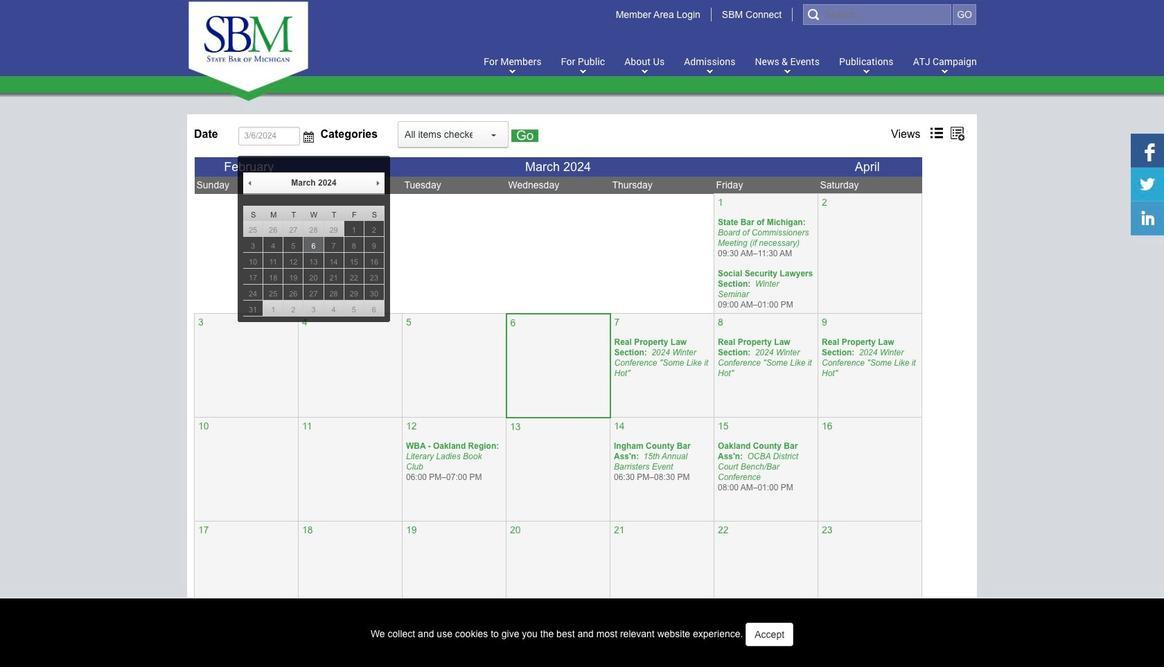 Task type: locate. For each thing, give the bounding box(es) containing it.
None text field
[[398, 122, 479, 147], [238, 126, 300, 145], [398, 122, 479, 147], [238, 126, 300, 145]]

Search text field
[[803, 4, 952, 25]]

None submit
[[511, 129, 539, 142]]



Task type: describe. For each thing, give the bounding box(es) containing it.
state bar of michigan image
[[188, 1, 309, 93]]



